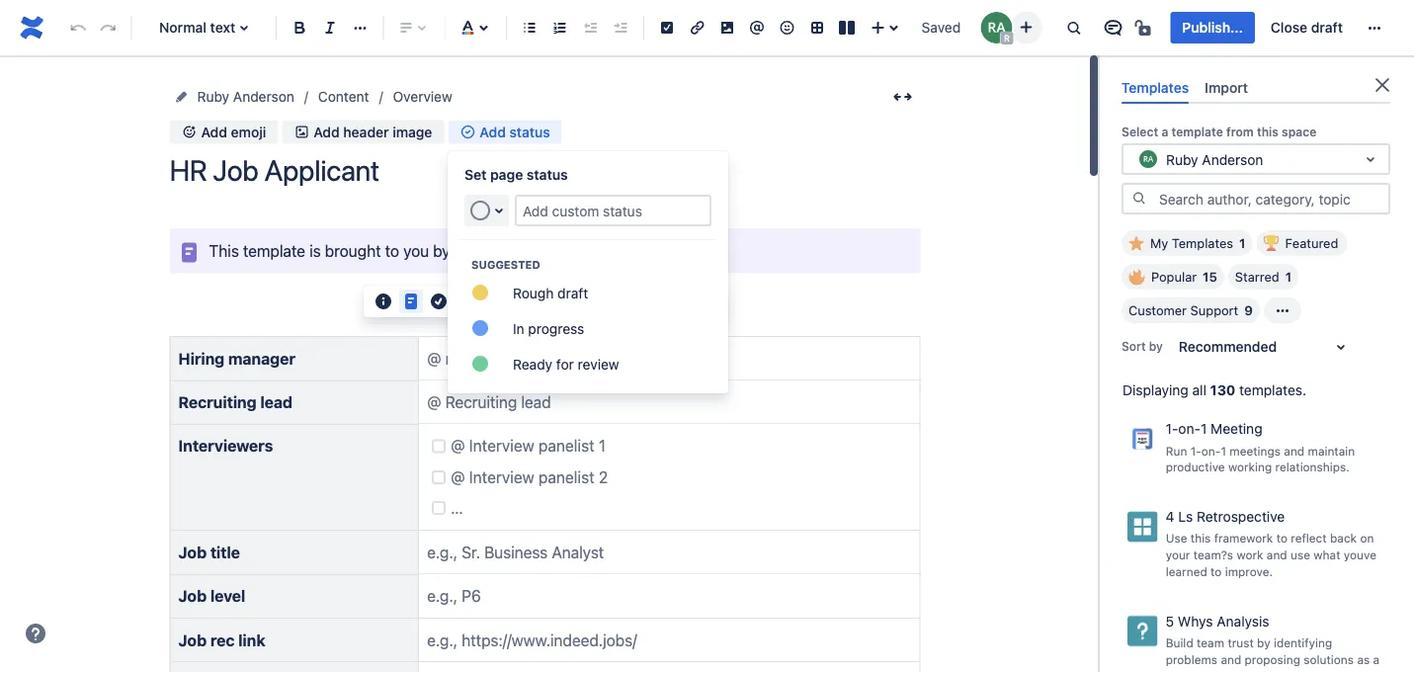 Task type: vqa. For each thing, say whether or not it's contained in the screenshot.
"Choice"
no



Task type: locate. For each thing, give the bounding box(es) containing it.
0 vertical spatial anderson
[[233, 88, 294, 105]]

brought
[[325, 241, 381, 260]]

add
[[201, 123, 227, 140], [314, 123, 340, 140], [480, 123, 506, 140]]

1 vertical spatial templates
[[1172, 236, 1234, 251]]

1 vertical spatial by
[[1149, 339, 1163, 353]]

panel note image
[[177, 240, 201, 264]]

title
[[210, 543, 240, 561]]

and inside 5 whys analysis build team trust by identifying problems and proposing solutions as a group.
[[1221, 652, 1242, 666]]

1- up the productive
[[1191, 444, 1202, 457]]

None text field
[[1137, 149, 1141, 169]]

support
[[1191, 303, 1239, 318]]

2 horizontal spatial by
[[1257, 636, 1271, 650]]

1 vertical spatial ruby anderson
[[1166, 151, 1264, 167]]

close
[[1271, 19, 1308, 36]]

publish... button
[[1171, 12, 1255, 43]]

job for job title
[[178, 543, 207, 561]]

1 horizontal spatial this
[[1257, 125, 1279, 139]]

0 horizontal spatial by
[[433, 241, 450, 260]]

3 job from the top
[[178, 630, 207, 649]]

0 vertical spatial templates
[[1122, 79, 1189, 95]]

add for add header image
[[314, 123, 340, 140]]

add status
[[480, 123, 550, 140]]

add inside button
[[314, 123, 340, 140]]

job left title
[[178, 543, 207, 561]]

lead
[[260, 393, 293, 411]]

indent tab image
[[609, 16, 632, 40]]

ruby anderson up emoji
[[197, 88, 294, 105]]

add header image
[[314, 123, 432, 140]]

templates
[[1122, 79, 1189, 95], [1172, 236, 1234, 251]]

work
[[1237, 548, 1264, 562]]

Main content area, start typing to enter text. text field
[[158, 228, 933, 673]]

by right sort
[[1149, 339, 1163, 353]]

suggested element
[[472, 258, 729, 271], [448, 275, 729, 382]]

1 horizontal spatial to
[[1211, 564, 1222, 578]]

anderson
[[233, 88, 294, 105], [1202, 151, 1264, 167]]

ready for review
[[513, 356, 619, 372]]

learned
[[1166, 564, 1208, 578]]

2 horizontal spatial to
[[1277, 532, 1288, 545]]

0 horizontal spatial add
[[201, 123, 227, 140]]

1- up run
[[1166, 421, 1179, 437]]

9
[[1245, 303, 1253, 318]]

0 vertical spatial this
[[1257, 125, 1279, 139]]

130
[[1211, 382, 1236, 399]]

status up hr job applicant text box
[[510, 123, 550, 140]]

1 horizontal spatial anderson
[[1202, 151, 1264, 167]]

0 horizontal spatial a
[[511, 241, 520, 260]]

1 horizontal spatial draft
[[1312, 19, 1343, 36]]

is
[[310, 241, 321, 260]]

page
[[490, 167, 523, 183]]

this up team?s
[[1191, 532, 1211, 545]]

job left rec
[[178, 630, 207, 649]]

status inside popup button
[[510, 123, 550, 140]]

find and replace image
[[1062, 16, 1086, 40]]

and down trust
[[1221, 652, 1242, 666]]

draft up 'in progress' 'button'
[[558, 284, 588, 301]]

1 vertical spatial suggested element
[[448, 275, 729, 382]]

warning image
[[455, 290, 478, 313]]

template left "from"
[[1172, 125, 1224, 139]]

0 vertical spatial job
[[178, 543, 207, 561]]

more categories image
[[1271, 299, 1295, 322]]

add right add emoji image
[[201, 123, 227, 140]]

by right the you
[[433, 241, 450, 260]]

0 horizontal spatial anderson
[[233, 88, 294, 105]]

a inside text box
[[511, 241, 520, 260]]

meetings
[[1230, 444, 1281, 457]]

anderson inside "ruby anderson" link
[[233, 88, 294, 105]]

add inside popup button
[[480, 123, 506, 140]]

1 vertical spatial draft
[[558, 284, 588, 301]]

meeting
[[1211, 421, 1263, 437]]

1 vertical spatial a
[[511, 241, 520, 260]]

0 vertical spatial and
[[1284, 444, 1305, 457]]

working
[[1229, 460, 1272, 474]]

and for 1-on-1 meeting
[[1284, 444, 1305, 457]]

1 job from the top
[[178, 543, 207, 561]]

1 horizontal spatial ruby
[[1166, 151, 1199, 167]]

add right image icon on the top of the page
[[314, 123, 340, 140]]

Give this page a title text field
[[170, 154, 921, 187]]

2 add from the left
[[314, 123, 340, 140]]

content
[[318, 88, 369, 105]]

1
[[1240, 236, 1246, 251], [1286, 270, 1292, 284], [1201, 421, 1207, 437], [1221, 444, 1227, 457]]

group.
[[1166, 669, 1202, 673]]

templates up 15
[[1172, 236, 1234, 251]]

tab list
[[1114, 71, 1399, 104]]

0 vertical spatial ruby
[[197, 88, 229, 105]]

job
[[579, 241, 601, 260]]

status
[[510, 123, 550, 140], [527, 167, 568, 183]]

2 vertical spatial job
[[178, 630, 207, 649]]

maintain
[[1308, 444, 1355, 457]]

1 horizontal spatial ruby anderson
[[1166, 151, 1264, 167]]

this
[[209, 241, 239, 260]]

space
[[1282, 125, 1317, 139]]

job for job rec link
[[178, 630, 207, 649]]

set
[[465, 167, 487, 183]]

trust
[[1228, 636, 1254, 650]]

to inside main content area, start typing to enter text. text box
[[385, 241, 399, 260]]

template inside main content area, start typing to enter text. text box
[[243, 241, 305, 260]]

rec
[[210, 630, 235, 649]]

2 vertical spatial by
[[1257, 636, 1271, 650]]

add up the 'page' on the left top of the page
[[480, 123, 506, 140]]

and left use
[[1267, 548, 1288, 562]]

on- up the productive
[[1202, 444, 1221, 457]]

move this page image
[[173, 89, 189, 105]]

2 horizontal spatial add
[[480, 123, 506, 140]]

engine.
[[657, 241, 709, 260]]

build
[[1166, 636, 1194, 650]]

ruby
[[197, 88, 229, 105], [1166, 151, 1199, 167]]

1 vertical spatial this
[[1191, 532, 1211, 545]]

select a template from this space
[[1122, 125, 1317, 139]]

1 vertical spatial to
[[1277, 532, 1288, 545]]

0 horizontal spatial template
[[243, 241, 305, 260]]

ruby down select a template from this space
[[1166, 151, 1199, 167]]

template left is
[[243, 241, 305, 260]]

0 horizontal spatial 1-
[[1166, 421, 1179, 437]]

to down team?s
[[1211, 564, 1222, 578]]

ruby right move this page image
[[197, 88, 229, 105]]

to left reflect
[[1277, 532, 1288, 545]]

image
[[393, 123, 432, 140]]

0 horizontal spatial this
[[1191, 532, 1211, 545]]

0 horizontal spatial to
[[385, 241, 399, 260]]

1 right starred
[[1286, 270, 1292, 284]]

search icon image
[[1132, 190, 1148, 206]]

make page full-width image
[[891, 85, 915, 109]]

suggested element containing suggested
[[472, 258, 729, 271]]

and up relationships.
[[1284, 444, 1305, 457]]

and
[[1284, 444, 1305, 457], [1267, 548, 1288, 562], [1221, 652, 1242, 666]]

by inside main content area, start typing to enter text. text box
[[433, 241, 450, 260]]

by
[[433, 241, 450, 260], [1149, 339, 1163, 353], [1257, 636, 1271, 650]]

and for 5 whys analysis
[[1221, 652, 1242, 666]]

templates up select
[[1122, 79, 1189, 95]]

0 horizontal spatial ruby anderson
[[197, 88, 294, 105]]

publish...
[[1183, 19, 1243, 36]]

on- up run
[[1179, 421, 1201, 437]]

in
[[513, 320, 525, 336]]

1 vertical spatial 1-
[[1191, 444, 1202, 457]]

ruby anderson down select a template from this space
[[1166, 151, 1264, 167]]

Add custom status field
[[517, 197, 710, 224]]

1 vertical spatial anderson
[[1202, 151, 1264, 167]]

a left leading
[[511, 241, 520, 260]]

0 vertical spatial by
[[433, 241, 450, 260]]

a inside 5 whys analysis build team trust by identifying problems and proposing solutions as a group.
[[1374, 652, 1380, 666]]

recommended
[[1179, 339, 1277, 355]]

1 vertical spatial and
[[1267, 548, 1288, 562]]

tab list containing templates
[[1114, 71, 1399, 104]]

1 up starred
[[1240, 236, 1246, 251]]

more image
[[1363, 16, 1387, 40]]

anderson up emoji
[[233, 88, 294, 105]]

mention image
[[745, 16, 769, 40]]

and inside 1-on-1 meeting run 1-on-1 meetings and maintain productive working relationships.
[[1284, 444, 1305, 457]]

italic ⌘i image
[[318, 16, 342, 40]]

job level
[[178, 587, 245, 605]]

a right as
[[1374, 652, 1380, 666]]

0 vertical spatial on-
[[1179, 421, 1201, 437]]

this for retrospective
[[1191, 532, 1211, 545]]

0 vertical spatial to
[[385, 241, 399, 260]]

this inside 4 ls retrospective use this framework to reflect back on your team?s work and use what youve learned to improve.
[[1191, 532, 1211, 545]]

select
[[1122, 125, 1159, 139]]

0 vertical spatial status
[[510, 123, 550, 140]]

normal text button
[[140, 6, 268, 49]]

by up proposing
[[1257, 636, 1271, 650]]

to
[[385, 241, 399, 260], [1277, 532, 1288, 545], [1211, 564, 1222, 578]]

2 horizontal spatial a
[[1374, 652, 1380, 666]]

to left the you
[[385, 241, 399, 260]]

1 add from the left
[[201, 123, 227, 140]]

add inside dropdown button
[[201, 123, 227, 140]]

anderson down "from"
[[1202, 151, 1264, 167]]

1 horizontal spatial a
[[1162, 125, 1169, 139]]

1 vertical spatial job
[[178, 587, 207, 605]]

emoji image
[[775, 16, 799, 40]]

2 vertical spatial a
[[1374, 652, 1380, 666]]

0 vertical spatial draft
[[1312, 19, 1343, 36]]

popular
[[1152, 270, 1197, 284]]

1 vertical spatial template
[[243, 241, 305, 260]]

saved
[[922, 19, 961, 36]]

2 job from the top
[[178, 587, 207, 605]]

1 horizontal spatial template
[[1172, 125, 1224, 139]]

1 horizontal spatial add
[[314, 123, 340, 140]]

job left the level
[[178, 587, 207, 605]]

team
[[1197, 636, 1225, 650]]

Search author, category, topic field
[[1154, 185, 1389, 213]]

2 vertical spatial and
[[1221, 652, 1242, 666]]

0 horizontal spatial draft
[[558, 284, 588, 301]]

by inside 5 whys analysis build team trust by identifying problems and proposing solutions as a group.
[[1257, 636, 1271, 650]]

this right "from"
[[1257, 125, 1279, 139]]

for
[[556, 356, 574, 372]]

add for add status
[[480, 123, 506, 140]]

a right select
[[1162, 125, 1169, 139]]

draft right close
[[1312, 19, 1343, 36]]

this template is brought to you by indeed, a leading job search engine.
[[209, 241, 709, 260]]

2 vertical spatial to
[[1211, 564, 1222, 578]]

0 vertical spatial suggested element
[[472, 258, 729, 271]]

3 add from the left
[[480, 123, 506, 140]]

your
[[1166, 548, 1191, 562]]

image icon image
[[294, 124, 310, 140]]

status right the 'page' on the left top of the page
[[527, 167, 568, 183]]



Task type: describe. For each thing, give the bounding box(es) containing it.
hiring
[[178, 349, 225, 368]]

productive
[[1166, 460, 1225, 474]]

ls
[[1179, 509, 1193, 525]]

1 vertical spatial status
[[527, 167, 568, 183]]

interviewers
[[178, 437, 273, 455]]

0 horizontal spatial ruby
[[197, 88, 229, 105]]

back
[[1331, 532, 1357, 545]]

hiring manager
[[178, 349, 295, 368]]

1 horizontal spatial by
[[1149, 339, 1163, 353]]

ruby anderson link
[[197, 85, 294, 109]]

bold ⌘b image
[[288, 16, 312, 40]]

editor add emoji image
[[510, 290, 534, 313]]

redo ⌘⇧z image
[[96, 16, 120, 40]]

search
[[605, 241, 653, 260]]

displaying
[[1123, 382, 1189, 399]]

analysis
[[1217, 613, 1270, 629]]

0 vertical spatial a
[[1162, 125, 1169, 139]]

whys
[[1178, 613, 1213, 629]]

note image
[[399, 290, 423, 313]]

ready
[[513, 356, 553, 372]]

recruiting lead
[[178, 393, 293, 411]]

displaying all 130 templates.
[[1123, 382, 1307, 399]]

indeed,
[[454, 241, 507, 260]]

success image
[[427, 290, 451, 313]]

open image
[[1359, 147, 1383, 171]]

draft for rough draft
[[558, 284, 588, 301]]

templates.
[[1240, 382, 1307, 399]]

1 vertical spatial on-
[[1202, 444, 1221, 457]]

invite to edit image
[[1015, 15, 1038, 39]]

youve
[[1344, 548, 1377, 562]]

close draft button
[[1259, 12, 1355, 43]]

table image
[[805, 16, 829, 40]]

add for add emoji
[[201, 123, 227, 140]]

add emoji image
[[181, 124, 197, 140]]

0 vertical spatial ruby anderson
[[197, 88, 294, 105]]

comment icon image
[[1102, 16, 1125, 40]]

customer support 9
[[1129, 303, 1253, 318]]

undo ⌘z image
[[66, 16, 90, 40]]

use
[[1166, 532, 1188, 545]]

job for job level
[[178, 587, 207, 605]]

sort
[[1122, 339, 1146, 353]]

add header image button
[[282, 120, 444, 144]]

all
[[1193, 382, 1207, 399]]

use
[[1291, 548, 1311, 562]]

1-on-1 meeting run 1-on-1 meetings and maintain productive working relationships.
[[1166, 421, 1355, 474]]

suggested element containing rough draft
[[448, 275, 729, 382]]

1 horizontal spatial 1-
[[1191, 444, 1202, 457]]

add emoji button
[[170, 120, 278, 144]]

4 ls retrospective use this framework to reflect back on your team?s work and use what youve learned to improve.
[[1166, 509, 1377, 578]]

progress
[[528, 320, 585, 336]]

level
[[210, 587, 245, 605]]

1 left the meeting
[[1201, 421, 1207, 437]]

reflect
[[1291, 532, 1327, 545]]

sort by
[[1122, 339, 1163, 353]]

add emoji
[[201, 123, 266, 140]]

recruiting
[[178, 393, 257, 411]]

in progress button
[[448, 310, 729, 346]]

add image, video, or file image
[[715, 16, 739, 40]]

close templates and import image
[[1371, 73, 1395, 97]]

normal text
[[159, 19, 235, 36]]

remove emoji image
[[538, 290, 561, 313]]

review
[[578, 356, 619, 372]]

link image
[[685, 16, 709, 40]]

help image
[[24, 622, 47, 645]]

framework
[[1215, 532, 1273, 545]]

0 vertical spatial 1-
[[1166, 421, 1179, 437]]

by for to
[[433, 241, 450, 260]]

more formatting image
[[348, 16, 372, 40]]

improve.
[[1225, 564, 1273, 578]]

team?s
[[1194, 548, 1234, 562]]

customer
[[1129, 303, 1187, 318]]

from
[[1227, 125, 1254, 139]]

identifying
[[1274, 636, 1333, 650]]

featured
[[1286, 236, 1339, 251]]

job title
[[178, 543, 240, 561]]

overview
[[393, 88, 452, 105]]

rough
[[513, 284, 554, 301]]

confluence image
[[16, 12, 47, 43]]

ready for review button
[[448, 346, 729, 382]]

link
[[238, 630, 265, 649]]

5 whys analysis build team trust by identifying problems and proposing solutions as a group.
[[1166, 613, 1380, 673]]

ruby anderson image
[[981, 12, 1013, 43]]

problems
[[1166, 652, 1218, 666]]

in progress
[[513, 320, 585, 336]]

by for team
[[1257, 636, 1271, 650]]

outdent ⇧tab image
[[578, 16, 602, 40]]

import
[[1205, 79, 1249, 95]]

4
[[1166, 509, 1175, 525]]

emoji
[[231, 123, 266, 140]]

close draft
[[1271, 19, 1343, 36]]

numbered list ⌘⇧7 image
[[548, 16, 572, 40]]

1 down the meeting
[[1221, 444, 1227, 457]]

rough draft button
[[448, 275, 729, 310]]

error image
[[482, 290, 506, 313]]

bullet list ⌘⇧8 image
[[518, 16, 542, 40]]

0 vertical spatial template
[[1172, 125, 1224, 139]]

you
[[403, 241, 429, 260]]

info image
[[372, 290, 395, 313]]

featured button
[[1257, 231, 1348, 256]]

confluence image
[[16, 12, 47, 43]]

layouts image
[[836, 16, 859, 40]]

templates inside "tab list"
[[1122, 79, 1189, 95]]

my templates
[[1151, 236, 1234, 251]]

15
[[1203, 270, 1218, 284]]

set page status
[[465, 167, 568, 183]]

my
[[1151, 236, 1169, 251]]

add status button
[[448, 120, 562, 144]]

manager
[[228, 349, 295, 368]]

this for template
[[1257, 125, 1279, 139]]

draft for close draft
[[1312, 19, 1343, 36]]

leading
[[524, 241, 575, 260]]

job rec link
[[178, 630, 265, 649]]

header
[[343, 123, 389, 140]]

and inside 4 ls retrospective use this framework to reflect back on your team?s work and use what youve learned to improve.
[[1267, 548, 1288, 562]]

relationships.
[[1276, 460, 1350, 474]]

1 vertical spatial ruby
[[1166, 151, 1199, 167]]

recommended button
[[1167, 331, 1365, 363]]

content link
[[318, 85, 369, 109]]

on
[[1361, 532, 1374, 545]]

run
[[1166, 444, 1188, 457]]

no restrictions image
[[1133, 16, 1157, 40]]

suggested
[[472, 258, 540, 271]]

proposing
[[1245, 652, 1301, 666]]

text
[[210, 19, 235, 36]]

action item image
[[655, 16, 679, 40]]



